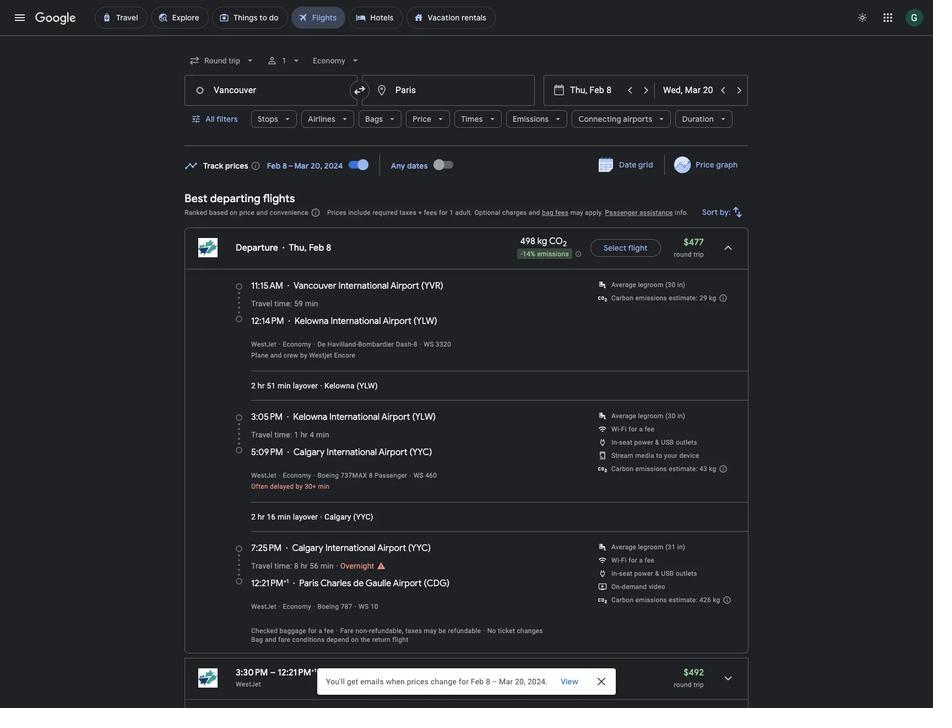 Task type: locate. For each thing, give the bounding box(es) containing it.
legroom up stream media to your device
[[638, 412, 664, 420]]

yvr for )
[[424, 280, 441, 291]]

westjet
[[309, 352, 332, 359]]

0 vertical spatial in)
[[678, 281, 686, 289]]

in) right (31
[[678, 543, 686, 551]]

international up overnight
[[326, 543, 376, 554]]

1 vertical spatial -
[[549, 681, 551, 689]]

2 horizontal spatial feb
[[471, 677, 484, 686]]

calgary down 737max
[[325, 512, 351, 521]]

fees right bag
[[556, 209, 569, 217]]

emissions left 29
[[636, 294, 667, 302]]

boeing for international
[[318, 472, 339, 479]]

0 vertical spatial average
[[612, 281, 637, 289]]

None text field
[[362, 75, 535, 106]]

1 power from the top
[[635, 439, 654, 446]]

Return text field
[[663, 75, 714, 105]]

51 for 2
[[267, 381, 276, 390]]

0 vertical spatial power
[[635, 439, 654, 446]]

layover for kelowna
[[293, 381, 318, 390]]

grid
[[639, 160, 653, 170]]

0 horizontal spatial price
[[413, 114, 432, 124]]

1 horizontal spatial 51
[[419, 667, 427, 678]]

43
[[700, 465, 708, 473]]

power for media
[[635, 439, 654, 446]]

12:21 pm inside 12:21 pm + 1
[[251, 578, 284, 589]]

0 vertical spatial wi-fi for a fee
[[612, 425, 655, 433]]

None text field
[[185, 75, 358, 106]]

flight details. leaves vancouver international airport at 3:30 pm on thursday, february 8 and arrives at paris charles de gaulle airport at 12:21 pm on friday, february 9. image
[[715, 665, 742, 692]]

average legroom (30 in) up carbon emissions estimate: 29 kilograms element
[[612, 281, 686, 289]]

1 outlets from the top
[[676, 439, 697, 446]]

0 vertical spatial seat
[[619, 439, 633, 446]]

price inside button
[[696, 160, 715, 170]]

travel down "11:15 am"
[[251, 299, 273, 308]]

8 right the thu,
[[326, 242, 331, 253]]

0 vertical spatial calgary international airport ( yyc )
[[294, 447, 432, 458]]

fee for (30
[[645, 425, 655, 433]]

1 horizontal spatial may
[[571, 209, 584, 217]]

economy up crew
[[283, 341, 311, 348]]

1 legroom from the top
[[638, 281, 664, 289]]

track prices
[[203, 161, 248, 171]]

2 carbon from the top
[[612, 465, 634, 473]]

0 vertical spatial (30
[[666, 281, 676, 289]]

boeing left 737max
[[318, 472, 339, 479]]

1 vertical spatial price
[[696, 160, 715, 170]]

feb inside view status
[[471, 677, 484, 686]]

westjet for 5:09 pm
[[251, 472, 277, 479]]

seat up demand
[[619, 570, 633, 577]]

2 trip from the top
[[694, 681, 704, 689]]

2 horizontal spatial +
[[418, 209, 422, 217]]

1 vertical spatial 20,
[[515, 677, 526, 686]]

1 vertical spatial co
[[578, 667, 591, 678]]

$477
[[684, 237, 704, 248]]

cdg inside 11 hr 51 min yvr – cdg
[[417, 681, 431, 688]]

2 fi from the top
[[621, 557, 627, 564]]

hr left 31
[[477, 681, 483, 688]]

economy for paris charles de gaulle airport ( cdg )
[[283, 603, 311, 611]]

1 vertical spatial ws
[[414, 472, 424, 479]]

-14% emissions for 495
[[549, 681, 597, 689]]

1 average legroom (30 in) from the top
[[612, 281, 686, 289]]

airport for 12:14 pm
[[383, 316, 412, 327]]

international up 737max
[[327, 447, 377, 458]]

vancouver international airport ( yvr )
[[294, 280, 443, 291]]

learn more about ranking image
[[311, 208, 321, 218]]

round inside "$477 round trip"
[[674, 251, 692, 258]]

1 vertical spatial trip
[[694, 681, 704, 689]]

ylw for 3:05 pm
[[415, 412, 433, 423]]

1 wi-fi for a fee from the top
[[612, 425, 655, 433]]

ws
[[424, 341, 434, 348], [414, 472, 424, 479], [359, 603, 369, 611]]

 image right dash-
[[420, 341, 422, 348]]

0 vertical spatial -14% emissions
[[521, 250, 569, 258]]

2 average legroom (30 in) from the top
[[612, 412, 686, 420]]

1 vertical spatial 51
[[419, 667, 427, 678]]

international
[[339, 280, 389, 291], [331, 316, 381, 327], [330, 412, 380, 423], [327, 447, 377, 458], [326, 543, 376, 554]]

taxes for +
[[400, 209, 417, 217]]

2 in-seat power & usb outlets from the top
[[612, 570, 697, 577]]

co for 498 kg co 2
[[549, 236, 563, 247]]

price inside popup button
[[413, 114, 432, 124]]

fees
[[424, 209, 437, 217], [556, 209, 569, 217]]

 image left boeing 787
[[314, 603, 315, 611]]

2 inside the 498 kg co 2
[[563, 239, 567, 249]]

kg right 29
[[709, 294, 717, 302]]

0 horizontal spatial passenger
[[375, 472, 407, 479]]

Departure time: 7:25 PM. text field
[[251, 543, 282, 554]]

2 estimate: from the top
[[669, 465, 698, 473]]

kg for carbon emissions estimate: 43 kg
[[709, 465, 717, 473]]

2 vertical spatial in)
[[678, 543, 686, 551]]

estimate: down the device
[[669, 465, 698, 473]]

travel time: 1 hr 4 min
[[251, 430, 329, 439]]

kelowna for 3:05 pm
[[293, 412, 327, 423]]

may left be
[[424, 627, 437, 635]]

westjet up plane
[[251, 341, 277, 348]]

outlets for stream media to your device
[[676, 439, 697, 446]]

layover down plane and crew by westjet encore
[[293, 381, 318, 390]]

2 vertical spatial average
[[612, 543, 637, 551]]

kelowna for 12:14 pm
[[295, 316, 329, 327]]

12:21 pm down travel time: 8 hr 56 min
[[251, 578, 284, 589]]

0 vertical spatial trip
[[694, 251, 704, 258]]

ylw for 12:14 pm
[[417, 316, 435, 327]]

 image
[[288, 280, 289, 291], [320, 381, 322, 390], [279, 472, 281, 479], [314, 472, 315, 479], [279, 603, 281, 611]]

kelowna up 4
[[293, 412, 327, 423]]

prices inside view status
[[407, 677, 429, 686]]

power for demand
[[635, 570, 654, 577]]

0 vertical spatial usb
[[661, 439, 674, 446]]

legroom
[[638, 281, 664, 289], [638, 412, 664, 420], [638, 543, 664, 551]]

kelowna international airport ( ylw ) down kelowna ( ylw ) at the bottom
[[293, 412, 436, 423]]

1 vertical spatial &
[[655, 570, 660, 577]]

estimate: for 426
[[669, 596, 698, 604]]

in- up on- in the right of the page
[[612, 570, 619, 577]]

kg right 495
[[566, 667, 576, 678]]

charles
[[321, 578, 351, 589]]

1 (30 from the top
[[666, 281, 676, 289]]

on left "price"
[[230, 209, 238, 217]]

1 trip from the top
[[694, 251, 704, 258]]

trip inside "$477 round trip"
[[694, 251, 704, 258]]

1 round from the top
[[674, 251, 692, 258]]

1 vertical spatial average legroom (30 in)
[[612, 412, 686, 420]]

trip
[[694, 251, 704, 258], [694, 681, 704, 689]]

trip inside $492 round trip
[[694, 681, 704, 689]]

11:15 am
[[251, 280, 283, 291]]

0 vertical spatial a
[[639, 425, 643, 433]]

layover down "30+"
[[293, 512, 318, 521]]

51 right 11
[[419, 667, 427, 678]]

2 & from the top
[[655, 570, 660, 577]]

0 vertical spatial 14%
[[523, 250, 536, 258]]

seat for on-
[[619, 570, 633, 577]]

travel for 12:14 pm
[[251, 299, 273, 308]]

1 vertical spatial kelowna international airport ( ylw )
[[293, 412, 436, 423]]

in) up the device
[[678, 412, 686, 420]]

1 vertical spatial taxes
[[406, 627, 422, 635]]

0 vertical spatial flight
[[628, 243, 648, 253]]

ws 10
[[359, 603, 378, 611]]

737max
[[341, 472, 367, 479]]

None field
[[185, 51, 260, 71], [309, 51, 365, 71], [185, 51, 260, 71], [309, 51, 365, 71]]

2 fees from the left
[[556, 209, 569, 217]]

duration button
[[676, 106, 733, 132]]

price for price
[[413, 114, 432, 124]]

de havilland-bombardier dash-8
[[318, 341, 418, 348]]

co right 498
[[549, 236, 563, 247]]

0 horizontal spatial –
[[270, 667, 276, 678]]

average
[[612, 281, 637, 289], [612, 412, 637, 420], [612, 543, 637, 551]]

0 vertical spatial 51
[[267, 381, 276, 390]]

1 vertical spatial average
[[612, 412, 637, 420]]

for down average legroom (31 in)
[[629, 557, 638, 564]]

for up stream
[[629, 425, 638, 433]]

yyc inside 1 stop 1 hr 31 min yyc
[[508, 681, 521, 688]]

bag
[[251, 636, 263, 644]]

2 seat from the top
[[619, 570, 633, 577]]

1 vertical spatial a
[[639, 557, 643, 564]]

best departing flights
[[185, 192, 295, 206]]

1 vertical spatial +
[[284, 577, 287, 585]]

2 travel from the top
[[251, 430, 273, 439]]

yvr for –
[[400, 681, 412, 688]]

for
[[439, 209, 448, 217], [629, 425, 638, 433], [629, 557, 638, 564], [308, 627, 317, 635], [459, 677, 469, 686]]

1 in-seat power & usb outlets from the top
[[612, 439, 697, 446]]

emissions for carbon emissions estimate: 43 kg
[[636, 465, 667, 473]]

kg inside the 498 kg co 2
[[538, 236, 547, 247]]

emissions for carbon emissions estimate: 426 kg
[[636, 596, 667, 604]]

–
[[270, 667, 276, 678], [412, 681, 417, 688]]

0 vertical spatial +
[[418, 209, 422, 217]]

1 horizontal spatial –
[[412, 681, 417, 688]]

fi up on- in the right of the page
[[621, 557, 627, 564]]

legroom up carbon emissions estimate: 29 kilograms element
[[638, 281, 664, 289]]

vancouver
[[294, 280, 337, 291]]

carbon emissions estimate: 29 kg
[[612, 294, 717, 302]]

3 estimate: from the top
[[669, 596, 698, 604]]

1 vertical spatial travel
[[251, 430, 273, 439]]

wi- up stream
[[612, 425, 621, 433]]

2 vertical spatial carbon
[[612, 596, 634, 604]]

in) for calgary international airport ( yyc )
[[678, 412, 686, 420]]

 image down arrival time: 12:21 pm on  friday, february 9. text box
[[279, 603, 281, 611]]

2 round from the top
[[674, 681, 692, 689]]

emissions down the 498 kg co 2
[[537, 250, 569, 258]]

for inside view status
[[459, 677, 469, 686]]

hr left 16
[[258, 512, 265, 521]]

2 (30 from the top
[[666, 412, 676, 420]]

2 in) from the top
[[678, 412, 686, 420]]

8 left ws 3320 at the left top of the page
[[414, 341, 418, 348]]

20, left 2024
[[311, 161, 323, 171]]

international for 3:05 pm
[[330, 412, 380, 423]]

51 up 3:05 pm text box at the bottom
[[267, 381, 276, 390]]

– inside 11 hr 51 min yvr – cdg
[[412, 681, 417, 688]]

hr left 56
[[301, 562, 308, 570]]

1 vertical spatial usb
[[661, 570, 674, 577]]

2 vertical spatial economy
[[283, 603, 311, 611]]

0 vertical spatial cdg
[[427, 578, 447, 589]]

kg
[[538, 236, 547, 247], [709, 294, 717, 302], [709, 465, 717, 473], [713, 596, 721, 604], [566, 667, 576, 678]]

$492 round trip
[[674, 667, 704, 689]]

boeing for charles
[[318, 603, 339, 611]]

2 average from the top
[[612, 412, 637, 420]]

– inside 3:30 pm – 12:21 pm + 1
[[270, 667, 276, 678]]

2 vertical spatial ylw
[[415, 412, 433, 423]]

2 vertical spatial kelowna
[[293, 412, 327, 423]]

feb right the thu,
[[309, 242, 324, 253]]

1 boeing from the top
[[318, 472, 339, 479]]

time: up 12:21 pm + 1
[[275, 562, 292, 570]]

1
[[282, 56, 287, 65], [450, 209, 454, 217], [294, 430, 299, 439], [287, 577, 289, 585], [314, 667, 317, 674], [471, 667, 475, 678], [471, 681, 475, 688]]

1 vertical spatial economy
[[283, 472, 311, 479]]

0 vertical spatial taxes
[[400, 209, 417, 217]]

international for 12:14 pm
[[331, 316, 381, 327]]

taxes for may
[[406, 627, 422, 635]]

1 economy from the top
[[283, 341, 311, 348]]

emissions down 495 kg co
[[566, 681, 597, 689]]

7:25 pm
[[251, 543, 282, 554]]

average legroom (30 in) for kelowna international airport ( ylw )
[[612, 281, 686, 289]]

travel down 3:05 pm
[[251, 430, 273, 439]]

0 vertical spatial kelowna international airport ( ylw )
[[295, 316, 437, 327]]

1 horizontal spatial 14%
[[551, 681, 564, 689]]

carbon down on- in the right of the page
[[612, 596, 634, 604]]

baggage
[[280, 627, 306, 635]]

2 economy from the top
[[283, 472, 311, 479]]

1 seat from the top
[[619, 439, 633, 446]]

1 average from the top
[[612, 281, 637, 289]]

estimate: for 43
[[669, 465, 698, 473]]

bag and fare conditions depend on the return flight
[[251, 636, 409, 644]]

 image up "30+"
[[314, 472, 315, 479]]

wi-fi for a fee up stream
[[612, 425, 655, 433]]

usb
[[661, 439, 674, 446], [661, 570, 674, 577]]

0 vertical spatial –
[[270, 667, 276, 678]]

de
[[353, 578, 364, 589]]

economy for calgary international airport ( yyc )
[[283, 472, 311, 479]]

1 layover from the top
[[293, 381, 318, 390]]

1 carbon from the top
[[612, 294, 634, 302]]

for left adult.
[[439, 209, 448, 217]]

time: left 59
[[275, 299, 292, 308]]

14% for 498
[[523, 250, 536, 258]]

wi- up on- in the right of the page
[[612, 557, 621, 564]]

1 estimate: from the top
[[669, 294, 698, 302]]

1 horizontal spatial yvr
[[424, 280, 441, 291]]

kg for carbon emissions estimate: 29 kg
[[709, 294, 717, 302]]

time: for 12:14 pm
[[275, 299, 292, 308]]

1 horizontal spatial fees
[[556, 209, 569, 217]]

passenger assistance button
[[605, 209, 673, 217]]

outlets up the device
[[676, 439, 697, 446]]

2 time: from the top
[[275, 430, 292, 439]]

29
[[700, 294, 708, 302]]

1 vertical spatial in-seat power & usb outlets
[[612, 570, 697, 577]]

in-seat power & usb outlets up stream media to your device
[[612, 439, 697, 446]]

round inside $492 round trip
[[674, 681, 692, 689]]

swap origin and destination. image
[[353, 84, 366, 97]]

usb for video
[[661, 570, 674, 577]]

often delayed by 30+ min
[[251, 483, 330, 490]]

0 horizontal spatial fees
[[424, 209, 437, 217]]

economy up the baggage on the left of page
[[283, 603, 311, 611]]

international down kelowna ( ylw ) at the bottom
[[330, 412, 380, 423]]

hr inside 1 stop 1 hr 31 min yyc
[[477, 681, 483, 688]]

co for 495 kg co
[[578, 667, 591, 678]]

trip for $492
[[694, 681, 704, 689]]

emissions
[[513, 114, 549, 124]]

carbon emissions estimate: 29 kilograms element
[[612, 294, 717, 302]]

a up media
[[639, 425, 643, 433]]

emissions
[[537, 250, 569, 258], [636, 294, 667, 302], [636, 465, 667, 473], [636, 596, 667, 604], [566, 681, 597, 689]]

average down select flight 'button'
[[612, 281, 637, 289]]

feb left 31
[[471, 677, 484, 686]]

calgary international airport ( yyc ) for 7:25 pm
[[292, 543, 431, 554]]

in)
[[678, 281, 686, 289], [678, 412, 686, 420], [678, 543, 686, 551]]

1 vertical spatial wi-
[[612, 557, 621, 564]]

kelowna down 59
[[295, 316, 329, 327]]

2 outlets from the top
[[676, 570, 697, 577]]

plane and crew by westjet encore
[[251, 352, 356, 359]]

2 wi- from the top
[[612, 557, 621, 564]]

 image
[[279, 341, 281, 348], [314, 341, 315, 348], [420, 341, 422, 348], [320, 512, 322, 521], [336, 562, 338, 570], [314, 603, 315, 611]]

-
[[521, 250, 523, 258], [549, 681, 551, 689]]

51 for 11
[[419, 667, 427, 678]]

co inside the 498 kg co 2
[[549, 236, 563, 247]]

1 vertical spatial feb
[[309, 242, 324, 253]]

0 vertical spatial passenger
[[605, 209, 638, 217]]

3 carbon from the top
[[612, 596, 634, 604]]

fee down average legroom (31 in)
[[645, 557, 655, 564]]

1 vertical spatial (30
[[666, 412, 676, 420]]

0 horizontal spatial 14%
[[523, 250, 536, 258]]

duration
[[682, 114, 714, 124]]

12:21 pm
[[251, 578, 284, 589], [278, 667, 311, 678]]

1 in) from the top
[[678, 281, 686, 289]]

prices
[[225, 161, 248, 171], [407, 677, 429, 686]]

Departure time: 11:15 AM. text field
[[251, 280, 283, 291]]

0 vertical spatial -
[[521, 250, 523, 258]]

2 legroom from the top
[[638, 412, 664, 420]]

change
[[431, 677, 457, 686]]

select flight button
[[591, 235, 661, 261]]

1 time: from the top
[[275, 299, 292, 308]]

carbon down stream
[[612, 465, 634, 473]]

westjet down 12:21 pm + 1
[[251, 603, 277, 611]]

kg right 426
[[713, 596, 721, 604]]

in- for stream
[[612, 439, 619, 446]]

in) up carbon emissions estimate: 29 kilograms element
[[678, 281, 686, 289]]

1 vertical spatial on
[[351, 636, 359, 644]]

may left apply.
[[571, 209, 584, 217]]

0 horizontal spatial 51
[[267, 381, 276, 390]]

0 vertical spatial wi-
[[612, 425, 621, 433]]

1 & from the top
[[655, 439, 660, 446]]

wi-fi for a fee down average legroom (31 in)
[[612, 557, 655, 564]]

average for calgary international airport ( yyc )
[[612, 412, 637, 420]]

graph
[[716, 160, 738, 170]]

51 inside 11 hr 51 min yvr – cdg
[[419, 667, 427, 678]]

calgary international airport ( yyc )
[[294, 447, 432, 458], [292, 543, 431, 554]]

1 vertical spatial outlets
[[676, 570, 697, 577]]

westjet
[[251, 341, 277, 348], [251, 472, 277, 479], [251, 603, 277, 611], [236, 681, 261, 688]]

2 usb from the top
[[661, 570, 674, 577]]

1 horizontal spatial flight
[[628, 243, 648, 253]]

1 vertical spatial may
[[424, 627, 437, 635]]

airport
[[391, 280, 419, 291], [383, 316, 412, 327], [382, 412, 410, 423], [379, 447, 408, 458], [378, 543, 406, 554], [393, 578, 422, 589]]

times button
[[455, 106, 502, 132]]

required
[[373, 209, 398, 217]]

1 usb from the top
[[661, 439, 674, 446]]

+ inside 12:21 pm + 1
[[284, 577, 287, 585]]

to
[[656, 452, 663, 460]]

+ inside 3:30 pm – 12:21 pm + 1
[[311, 667, 314, 674]]

2 power from the top
[[635, 570, 654, 577]]

in-seat power & usb outlets for to
[[612, 439, 697, 446]]

1 wi- from the top
[[612, 425, 621, 433]]

1 vertical spatial legroom
[[638, 412, 664, 420]]

1 fi from the top
[[621, 425, 627, 433]]

connecting airports
[[579, 114, 653, 124]]

average legroom (30 in)
[[612, 281, 686, 289], [612, 412, 686, 420]]

0 horizontal spatial feb
[[267, 161, 281, 171]]

492 US dollars text field
[[684, 667, 704, 678]]

include
[[348, 209, 371, 217]]

30+
[[305, 483, 316, 490]]

None search field
[[185, 47, 749, 146]]

min inside 11 hr 51 min yvr – cdg
[[429, 667, 444, 678]]

on left the the
[[351, 636, 359, 644]]

2 down plane
[[251, 381, 256, 390]]

westjet up often
[[251, 472, 277, 479]]

average legroom (31 in)
[[612, 543, 686, 551]]

3 economy from the top
[[283, 603, 311, 611]]

8 right 737max
[[369, 472, 373, 479]]

1 in- from the top
[[612, 439, 619, 446]]

changes
[[517, 627, 543, 635]]

charges
[[502, 209, 527, 217]]

passenger right apply.
[[605, 209, 638, 217]]

international for 7:25 pm
[[326, 543, 376, 554]]

get
[[347, 677, 358, 686]]

2024
[[324, 161, 343, 171]]

in-seat power & usb outlets up video
[[612, 570, 697, 577]]

1 horizontal spatial 20,
[[515, 677, 526, 686]]

1 vertical spatial calgary international airport ( yyc )
[[292, 543, 431, 554]]

)
[[441, 280, 443, 291], [435, 316, 437, 327], [375, 381, 378, 390], [433, 412, 436, 423], [429, 447, 432, 458], [371, 512, 373, 521], [428, 543, 431, 554], [447, 578, 450, 589]]

0 vertical spatial 12:21 pm
[[251, 578, 284, 589]]

20, inside find the best price region
[[311, 161, 323, 171]]

fees left adult.
[[424, 209, 437, 217]]

– right departure time: 3:30 pm. text field
[[270, 667, 276, 678]]

the
[[361, 636, 371, 644]]

1 vertical spatial 8 – mar
[[486, 677, 513, 686]]

1 vertical spatial round
[[674, 681, 692, 689]]

price for price graph
[[696, 160, 715, 170]]

2 wi-fi for a fee from the top
[[612, 557, 655, 564]]

when
[[386, 677, 405, 686]]

-14% emissions for 498
[[521, 250, 569, 258]]

2 layover from the top
[[293, 512, 318, 521]]

ws for ylw
[[424, 341, 434, 348]]

layover for calgary
[[293, 512, 318, 521]]

1 vertical spatial –
[[412, 681, 417, 688]]

checked
[[251, 627, 278, 635]]

cdg
[[427, 578, 447, 589], [417, 681, 431, 688]]

feb right 'learn more about tracked prices' icon
[[267, 161, 281, 171]]

0 vertical spatial boeing
[[318, 472, 339, 479]]

flight down 'fare non-refundable, taxes may be refundable'
[[393, 636, 409, 644]]

1 vertical spatial layover
[[293, 512, 318, 521]]

time: up arrival time: 5:09 pm. text box
[[275, 430, 292, 439]]

ws left 3320
[[424, 341, 434, 348]]

3 legroom from the top
[[638, 543, 664, 551]]

1 horizontal spatial co
[[578, 667, 591, 678]]

495
[[548, 667, 564, 678]]

price right bags popup button
[[413, 114, 432, 124]]

convenience
[[270, 209, 309, 217]]

0 vertical spatial ylw
[[417, 316, 435, 327]]

and down 'checked'
[[265, 636, 276, 644]]

0 vertical spatial economy
[[283, 341, 311, 348]]

20, inside view status
[[515, 677, 526, 686]]

2 vertical spatial estimate:
[[669, 596, 698, 604]]

by left "30+"
[[296, 483, 303, 490]]

fee
[[645, 425, 655, 433], [645, 557, 655, 564], [324, 627, 334, 635]]

usb up your
[[661, 439, 674, 446]]

8 for thu, feb 8
[[326, 242, 331, 253]]

round
[[674, 251, 692, 258], [674, 681, 692, 689]]

1 fees from the left
[[424, 209, 437, 217]]

12:21 pm down fare
[[278, 667, 311, 678]]

0 vertical spatial 20,
[[311, 161, 323, 171]]

1 vertical spatial prices
[[407, 677, 429, 686]]

8 – mar inside view status
[[486, 677, 513, 686]]

3:30 pm – 12:21 pm + 1
[[236, 667, 317, 678]]

carbon emissions estimate: 43 kilograms element
[[612, 465, 717, 473]]

yvr inside 11 hr 51 min yvr – cdg
[[400, 681, 412, 688]]

2 vertical spatial ws
[[359, 603, 369, 611]]

flight right select
[[628, 243, 648, 253]]

2 boeing from the top
[[318, 603, 339, 611]]

2 vertical spatial feb
[[471, 677, 484, 686]]

Arrival time: 12:21 PM on  Friday, February 9. text field
[[278, 667, 317, 678]]

2 vertical spatial +
[[311, 667, 314, 674]]

kelowna ( ylw )
[[325, 381, 378, 390]]

0 vertical spatial yvr
[[424, 280, 441, 291]]

0 vertical spatial 8 – mar
[[283, 161, 309, 171]]

2 down bag fees button
[[563, 239, 567, 249]]

1 inside 12:21 pm + 1
[[287, 577, 289, 585]]

select flight
[[604, 243, 648, 253]]

trip for $477
[[694, 251, 704, 258]]

1 vertical spatial cdg
[[417, 681, 431, 688]]

carbon for carbon emissions estimate: 426 kg
[[612, 596, 634, 604]]

0 vertical spatial prices
[[225, 161, 248, 171]]

0 vertical spatial legroom
[[638, 281, 664, 289]]

0 vertical spatial time:
[[275, 299, 292, 308]]

2 vertical spatial 2
[[251, 512, 256, 521]]

1 vertical spatial kelowna
[[325, 381, 355, 390]]

by
[[300, 352, 307, 359], [296, 483, 303, 490]]

2 in- from the top
[[612, 570, 619, 577]]

your
[[664, 452, 678, 460]]

in- for on-
[[612, 570, 619, 577]]

calgary for 7:25 pm
[[292, 543, 323, 554]]

ws left 460
[[414, 472, 424, 479]]

in-
[[612, 439, 619, 446], [612, 570, 619, 577]]

1 travel from the top
[[251, 299, 273, 308]]

1 vertical spatial in-
[[612, 570, 619, 577]]

trip down the "$477"
[[694, 251, 704, 258]]

calgary down 4
[[294, 447, 325, 458]]

fee up media
[[645, 425, 655, 433]]

4
[[310, 430, 314, 439]]

8 for travel time: 8 hr 56 min
[[294, 562, 299, 570]]



Task type: vqa. For each thing, say whether or not it's contained in the screenshot.
the YVR
yes



Task type: describe. For each thing, give the bounding box(es) containing it.
leaves vancouver international airport at 3:30 pm on thursday, february 8 and arrives at paris charles de gaulle airport at 12:21 pm on friday, february 9. element
[[236, 667, 317, 678]]

cdg for –
[[417, 681, 431, 688]]

date
[[619, 160, 637, 170]]

wi-fi for a fee for average legroom (31 in)
[[612, 557, 655, 564]]

0 horizontal spatial may
[[424, 627, 437, 635]]

31
[[485, 681, 493, 688]]

on-demand video
[[612, 583, 666, 591]]

bags
[[365, 114, 383, 124]]

460
[[426, 472, 437, 479]]

1 stop 1 hr 31 min yyc
[[471, 667, 521, 688]]

device
[[680, 452, 700, 460]]

1 vertical spatial calgary
[[325, 512, 351, 521]]

travel time: 59 min
[[251, 299, 318, 308]]

& for to
[[655, 439, 660, 446]]

wi- for average legroom (30 in)
[[612, 425, 621, 433]]

Departure time: 3:30 PM. text field
[[236, 667, 268, 678]]

boeing 737max 8 passenger
[[318, 472, 407, 479]]

be
[[439, 627, 446, 635]]

min inside 1 stop 1 hr 31 min yyc
[[495, 681, 506, 688]]

and left crew
[[270, 352, 282, 359]]

2 for calgary international airport ( yyc )
[[251, 512, 256, 521]]

hr left 4
[[301, 430, 308, 439]]

(30 for kelowna international airport ( ylw )
[[666, 281, 676, 289]]

dash-
[[396, 341, 414, 348]]

de
[[318, 341, 326, 348]]

56
[[310, 562, 319, 570]]

airports
[[623, 114, 653, 124]]

you'll get emails when prices change for feb 8 – mar 20, 2024.
[[326, 677, 548, 686]]

price button
[[406, 106, 450, 132]]

feb 8 – mar 20, 2024
[[267, 161, 343, 171]]

hr inside 11 hr 51 min yvr – cdg
[[409, 667, 417, 678]]

5:09 pm
[[251, 447, 283, 458]]

wi-fi for a fee for average legroom (30 in)
[[612, 425, 655, 433]]

 image left kelowna ( ylw ) at the bottom
[[320, 381, 322, 390]]

price graph button
[[667, 155, 747, 175]]

hr down plane
[[258, 381, 265, 390]]

498
[[520, 236, 536, 247]]

12:21 pm inside 3:30 pm – 12:21 pm + 1
[[278, 667, 311, 678]]

stream
[[612, 452, 634, 460]]

0 vertical spatial may
[[571, 209, 584, 217]]

plane
[[251, 352, 269, 359]]

carbon emissions estimate: 43 kg
[[612, 465, 717, 473]]

1 inside popup button
[[282, 56, 287, 65]]

a for media
[[639, 425, 643, 433]]

fi for average legroom (30 in)
[[621, 425, 627, 433]]

8 – mar inside find the best price region
[[283, 161, 309, 171]]

westjet down 3:30 pm
[[236, 681, 261, 688]]

return
[[372, 636, 391, 644]]

kelowna international airport ( ylw ) for 3:05 pm
[[293, 412, 436, 423]]

encore
[[334, 352, 356, 359]]

 image up travel time: 59 min
[[288, 280, 289, 291]]

airport for 5:09 pm
[[379, 447, 408, 458]]

Arrival time: 12:21 PM on  Friday, February 9. text field
[[251, 577, 289, 589]]

1 stop flight. element
[[471, 667, 495, 680]]

conditions
[[292, 636, 325, 644]]

boeing 787
[[318, 603, 352, 611]]

crew
[[284, 352, 298, 359]]

Arrival time: 5:09 PM. text field
[[251, 447, 283, 458]]

departing
[[210, 192, 261, 206]]

11 hr 51 min yvr – cdg
[[400, 667, 444, 688]]

total duration 11 hr 51 min. element
[[400, 667, 471, 680]]

- for 498
[[521, 250, 523, 258]]

international for 5:09 pm
[[327, 447, 377, 458]]

carbon emissions estimate: 426 kilograms element
[[612, 596, 721, 604]]

date grid button
[[591, 155, 662, 175]]

carbon emissions estimate: 426 kg
[[612, 596, 721, 604]]

economy for kelowna international airport ( ylw )
[[283, 341, 311, 348]]

prices
[[327, 209, 347, 217]]

calgary for 5:09 pm
[[294, 447, 325, 458]]

paris
[[299, 578, 319, 589]]

sort by:
[[703, 207, 731, 217]]

ws for yyc
[[414, 472, 424, 479]]

prices inside find the best price region
[[225, 161, 248, 171]]

1 horizontal spatial passenger
[[605, 209, 638, 217]]

3 travel from the top
[[251, 562, 273, 570]]

main menu image
[[13, 11, 26, 24]]

sort by: button
[[698, 199, 749, 225]]

ws 3320
[[424, 341, 451, 348]]

any
[[391, 161, 405, 171]]

 image down 12:14 pm text field
[[279, 341, 281, 348]]

legroom for kelowna international airport ( ylw )
[[638, 281, 664, 289]]

none search field containing all filters
[[185, 47, 749, 146]]

any dates
[[391, 161, 428, 171]]

layover (1 of 1) is a 1 hr 31 min layover at calgary international airport in calgary. element
[[471, 680, 543, 689]]

international right 'vancouver'
[[339, 280, 389, 291]]

westjet for 12:21 pm
[[251, 603, 277, 611]]

fare non-refundable, taxes may be refundable
[[340, 627, 481, 635]]

round for $477
[[674, 251, 692, 258]]

change appearance image
[[850, 4, 876, 31]]

airport for 3:05 pm
[[382, 412, 410, 423]]

fi for average legroom (31 in)
[[621, 557, 627, 564]]

1 button
[[262, 47, 307, 74]]

and left bag
[[529, 209, 540, 217]]

fare
[[278, 636, 291, 644]]

 image up delayed
[[279, 472, 281, 479]]

1 vertical spatial passenger
[[375, 472, 407, 479]]

16
[[267, 512, 276, 521]]

3 time: from the top
[[275, 562, 292, 570]]

& for video
[[655, 570, 660, 577]]

Departure time: 3:05 PM. text field
[[251, 412, 283, 423]]

3 average from the top
[[612, 543, 637, 551]]

optional
[[475, 209, 501, 217]]

stream media to your device
[[612, 452, 700, 460]]

0 vertical spatial on
[[230, 209, 238, 217]]

a for demand
[[639, 557, 643, 564]]

426
[[700, 596, 711, 604]]

legroom for calgary international airport ( yyc )
[[638, 412, 664, 420]]

1 vertical spatial by
[[296, 483, 303, 490]]

emissions for carbon emissions estimate: 29 kg
[[636, 294, 667, 302]]

1 vertical spatial ylw
[[360, 381, 375, 390]]

kelowna international airport ( ylw ) for 12:14 pm
[[295, 316, 437, 327]]

based
[[209, 209, 228, 217]]

3:05 pm
[[251, 412, 283, 423]]

calgary ( yyc )
[[325, 512, 373, 521]]

- for 495
[[549, 681, 551, 689]]

 image up charles
[[336, 562, 338, 570]]

media
[[636, 452, 655, 460]]

wi- for average legroom (31 in)
[[612, 557, 621, 564]]

 image left calgary ( yyc )
[[320, 512, 322, 521]]

10
[[371, 603, 378, 611]]

2 for kelowna international airport ( ylw )
[[251, 381, 256, 390]]

view status
[[317, 668, 616, 695]]

11
[[400, 667, 406, 678]]

usb for to
[[661, 439, 674, 446]]

havilland-
[[328, 341, 358, 348]]

average for kelowna international airport ( ylw )
[[612, 281, 637, 289]]

 image left de
[[314, 341, 315, 348]]

14% for 495
[[551, 681, 564, 689]]

2 vertical spatial a
[[319, 627, 323, 635]]

westjet for 12:14 pm
[[251, 341, 277, 348]]

cdg for (
[[427, 578, 447, 589]]

1 vertical spatial flight
[[393, 636, 409, 644]]

stop
[[477, 667, 495, 678]]

in-seat power & usb outlets for video
[[612, 570, 697, 577]]

carbon for carbon emissions estimate: 43 kg
[[612, 465, 634, 473]]

date grid
[[619, 160, 653, 170]]

(31
[[666, 543, 676, 551]]

calgary international airport ( yyc ) for 5:09 pm
[[294, 447, 432, 458]]

dates
[[407, 161, 428, 171]]

find the best price region
[[185, 151, 749, 183]]

ws for airport
[[359, 603, 369, 611]]

kg for carbon emissions estimate: 426 kg
[[713, 596, 721, 604]]

for up conditions
[[308, 627, 317, 635]]

estimate: for 29
[[669, 294, 698, 302]]

delayed
[[270, 483, 294, 490]]

Arrival time: 12:14 PM. text field
[[251, 316, 284, 327]]

learn more about tracked prices image
[[251, 161, 261, 171]]

refundable,
[[369, 627, 404, 635]]

(30 for calgary international airport ( yyc )
[[666, 412, 676, 420]]

8 for boeing 737max 8 passenger
[[369, 472, 373, 479]]

bag
[[542, 209, 554, 217]]

and right "price"
[[256, 209, 268, 217]]

airport for 7:25 pm
[[378, 543, 406, 554]]

495 kg co
[[548, 667, 591, 678]]

2 hr 16 min layover
[[251, 512, 318, 521]]

connecting airports button
[[572, 106, 671, 132]]

apply.
[[585, 209, 604, 217]]

1 horizontal spatial feb
[[309, 242, 324, 253]]

time: for 5:09 pm
[[275, 430, 292, 439]]

in) for kelowna international airport ( ylw )
[[678, 281, 686, 289]]

best departing flights main content
[[185, 151, 749, 708]]

bag fees button
[[542, 209, 569, 217]]

outlets for on-demand video
[[676, 570, 697, 577]]

best
[[185, 192, 208, 206]]

59
[[294, 299, 303, 308]]

emissions button
[[506, 106, 568, 132]]

no ticket changes
[[488, 627, 543, 635]]

$477 round trip
[[674, 237, 704, 258]]

3 in) from the top
[[678, 543, 686, 551]]

depend
[[327, 636, 349, 644]]

flight inside 'button'
[[628, 243, 648, 253]]

Departure text field
[[570, 75, 621, 105]]

average legroom (30 in) for calgary international airport ( yyc )
[[612, 412, 686, 420]]

stops
[[258, 114, 278, 124]]

1 inside 3:30 pm – 12:21 pm + 1
[[314, 667, 317, 674]]

departure
[[236, 242, 278, 253]]

loading results progress bar
[[0, 35, 933, 37]]

travel for 5:09 pm
[[251, 430, 273, 439]]

fee for (31
[[645, 557, 655, 564]]

477 US dollars text field
[[684, 237, 704, 248]]

feb inside find the best price region
[[267, 161, 281, 171]]

non-
[[356, 627, 369, 635]]

prices include required taxes + fees for 1 adult. optional charges and bag fees may apply. passenger assistance
[[327, 209, 673, 217]]

carbon for carbon emissions estimate: 29 kg
[[612, 294, 634, 302]]

0 vertical spatial by
[[300, 352, 307, 359]]

track
[[203, 161, 223, 171]]

fare
[[340, 627, 354, 635]]

498 kg co 2
[[520, 236, 567, 249]]

seat for stream
[[619, 439, 633, 446]]

on-
[[612, 583, 622, 591]]

airlines
[[308, 114, 336, 124]]

round for $492
[[674, 681, 692, 689]]

2 vertical spatial fee
[[324, 627, 334, 635]]



